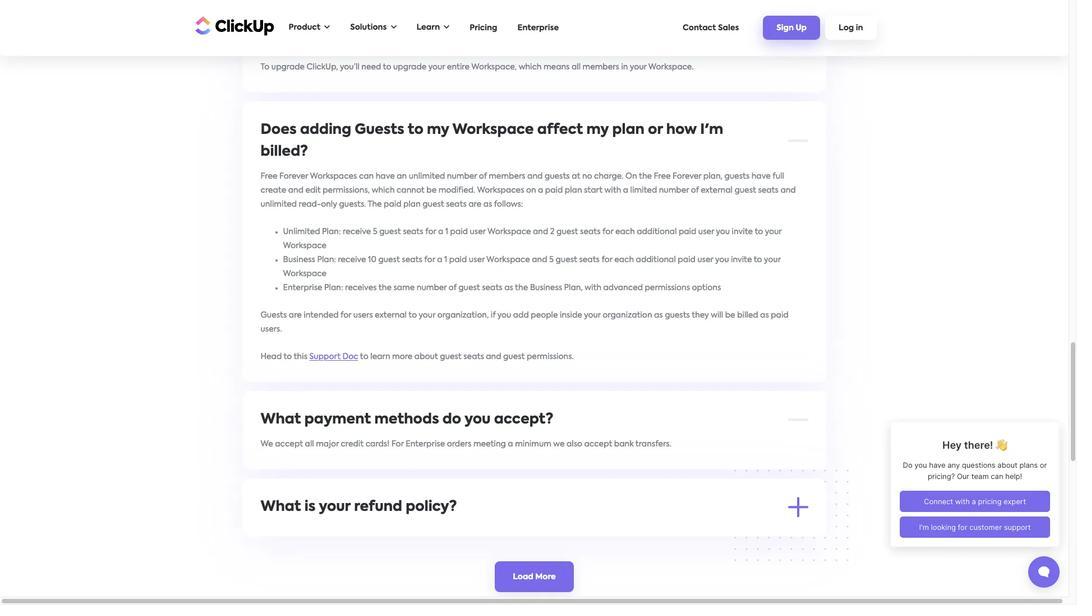 Task type: vqa. For each thing, say whether or not it's contained in the screenshot.
based
no



Task type: describe. For each thing, give the bounding box(es) containing it.
charge.
[[594, 173, 624, 180]]

to inside we have a 100% satisfaction guarantee. if for any reason, you're not satisfied with your purchase, simply let us know within 30 days and we'll be happy to issue you a full refund.
[[299, 542, 307, 550]]

1 for 10
[[444, 256, 447, 264]]

permissions.
[[527, 353, 574, 361]]

1 horizontal spatial the
[[515, 284, 528, 292]]

1 for 5
[[445, 228, 448, 236]]

billed
[[737, 312, 758, 319]]

myself
[[366, 36, 414, 50]]

the
[[368, 201, 382, 208]]

upgrade up the clickup,
[[301, 36, 363, 50]]

within
[[708, 528, 731, 536]]

sign
[[777, 24, 794, 32]]

1 vertical spatial entire
[[447, 63, 470, 71]]

does adding guests to my workspace affect my plan or how i'm billed?
[[261, 123, 723, 159]]

1 vertical spatial plan
[[565, 187, 582, 194]]

plan,
[[703, 173, 722, 180]]

same
[[393, 284, 415, 292]]

we accept all major credit cards! for enterprise orders meeting a minimum we also accept bank transfers.
[[261, 441, 671, 449]]

0 horizontal spatial or
[[418, 36, 433, 50]]

on
[[625, 173, 637, 180]]

contact sales
[[683, 24, 739, 32]]

pricing link
[[464, 18, 503, 37]]

the inside free forever workspaces can have an unlimited number of members and guests at no charge. on the free forever plan, guests have full create and edit permissions, which cannot be modified. workspaces on a paid plan start with a limited number of external guest seats and unlimited read-only guests. the paid plan guest seats are as follows:
[[639, 173, 652, 180]]

learn button
[[411, 16, 455, 39]]

we have a 100% satisfaction guarantee. if for any reason, you're not satisfied with your purchase, simply let us know within 30 days and we'll be happy to issue you a full refund.
[[261, 528, 800, 550]]

start
[[584, 187, 603, 194]]

and inside unlimited plan: receive 5 guest seats for a 1 paid user workspace and 2 guest seats for each additional paid user you invite to your workspace
[[533, 228, 548, 236]]

plan: for business
[[317, 256, 336, 264]]

load
[[513, 574, 533, 581]]

0 vertical spatial which
[[519, 63, 542, 71]]

advanced
[[603, 284, 643, 292]]

no
[[582, 173, 592, 180]]

policy?
[[406, 501, 457, 515]]

paid inside guests are intended for users external to your organization, if you add people inside your organization as guests they will be billed as paid users.
[[771, 312, 789, 319]]

billed?
[[261, 145, 308, 159]]

business inside business plan: receive 10 guest seats for a 1 paid user workspace and 5 guest seats for each additional paid user you invite to your workspace
[[283, 256, 315, 264]]

your inside unlimited plan: receive 5 guest seats for a 1 paid user workspace and 2 guest seats for each additional paid user you invite to your workspace
[[765, 228, 782, 236]]

guests inside does adding guests to my workspace affect my plan or how i'm billed?
[[355, 123, 404, 137]]

free forever workspaces can have an unlimited number of members and guests at no charge. on the free forever plan, guests have full create and edit permissions, which cannot be modified. workspaces on a paid plan start with a limited number of external guest seats and unlimited read-only guests. the paid plan guest seats are as follows:
[[261, 173, 796, 208]]

upgrade down myself
[[393, 63, 426, 71]]

are inside guests are intended for users external to your organization, if you add people inside your organization as guests they will be billed as paid users.
[[289, 312, 302, 319]]

learn
[[417, 24, 440, 31]]

0 horizontal spatial guests
[[545, 173, 570, 180]]

you inside we have a 100% satisfaction guarantee. if for any reason, you're not satisfied with your purchase, simply let us know within 30 days and we'll be happy to issue you a full refund.
[[330, 542, 344, 550]]

1 vertical spatial do
[[443, 413, 461, 427]]

sales
[[718, 24, 739, 32]]

to upgrade clickup, you'll need to upgrade your entire workspace, which means all members in your workspace.
[[261, 63, 694, 71]]

full inside we have a 100% satisfaction guarantee. if for any reason, you're not satisfied with your purchase, simply let us know within 30 days and we'll be happy to issue you a full refund.
[[353, 542, 364, 550]]

read-
[[299, 201, 321, 208]]

permissions,
[[323, 187, 370, 194]]

you inside unlimited plan: receive 5 guest seats for a 1 paid user workspace and 2 guest seats for each additional paid user you invite to your workspace
[[716, 228, 730, 236]]

0 horizontal spatial workspaces
[[310, 173, 357, 180]]

guests inside guests are intended for users external to your organization, if you add people inside your organization as guests they will be billed as paid users.
[[665, 312, 690, 319]]

guests are intended for users external to your organization, if you add people inside your organization as guests they will be billed as paid users.
[[261, 312, 789, 334]]

pricing
[[470, 24, 497, 32]]

load more
[[513, 574, 556, 581]]

users
[[353, 312, 373, 319]]

receive for 10
[[338, 256, 366, 264]]

your inside business plan: receive 10 guest seats for a 1 paid user workspace and 5 guest seats for each additional paid user you invite to your workspace
[[764, 256, 781, 264]]

2 vertical spatial of
[[449, 284, 456, 292]]

0 vertical spatial number
[[447, 173, 477, 180]]

transfers.
[[635, 441, 671, 449]]

product
[[289, 24, 320, 31]]

to inside guests are intended for users external to your organization, if you add people inside your organization as guests they will be billed as paid users.
[[409, 312, 417, 319]]

refund
[[354, 501, 402, 515]]

5 inside business plan: receive 10 guest seats for a 1 paid user workspace and 5 guest seats for each additional paid user you invite to your workspace
[[549, 256, 554, 264]]

contact
[[683, 24, 716, 32]]

workspace?
[[662, 36, 751, 50]]

intended
[[304, 312, 339, 319]]

support
[[309, 353, 341, 361]]

how
[[666, 123, 697, 137]]

1 horizontal spatial in
[[856, 24, 863, 32]]

and inside we have a 100% satisfaction guarantee. if for any reason, you're not satisfied with your purchase, simply let us know within 30 days and we'll be happy to issue you a full refund.
[[765, 528, 780, 536]]

30
[[733, 528, 743, 536]]

what payment methods do you accept?
[[261, 413, 553, 427]]

only
[[321, 201, 337, 208]]

enterprise for enterprise
[[517, 24, 559, 32]]

head
[[261, 353, 282, 361]]

1 horizontal spatial enterprise
[[406, 441, 445, 449]]

we for what payment methods do you accept?
[[261, 441, 273, 449]]

let
[[663, 528, 673, 536]]

permissions
[[645, 284, 690, 292]]

0 vertical spatial of
[[479, 173, 487, 180]]

with inside free forever workspaces can have an unlimited number of members and guests at no charge. on the free forever plan, guests have full create and edit permissions, which cannot be modified. workspaces on a paid plan start with a limited number of external guest seats and unlimited read-only guests. the paid plan guest seats are as follows:
[[604, 187, 621, 194]]

not
[[510, 528, 523, 536]]

1 vertical spatial workspaces
[[477, 187, 524, 194]]

upgrade right 'to'
[[271, 63, 305, 71]]

people
[[531, 312, 558, 319]]

any
[[438, 528, 452, 536]]

guests.
[[339, 201, 366, 208]]

unlimited plan: receive 5 guest seats for a 1 paid user workspace and 2 guest seats for each additional paid user you invite to your workspace
[[283, 228, 782, 250]]

a inside unlimited plan: receive 5 guest seats for a 1 paid user workspace and 2 guest seats for each additional paid user you invite to your workspace
[[438, 228, 443, 236]]

more
[[392, 353, 413, 361]]

receive for 5
[[343, 228, 371, 236]]

1 forever from the left
[[279, 173, 308, 180]]

are inside free forever workspaces can have an unlimited number of members and guests at no charge. on the free forever plan, guests have full create and edit permissions, which cannot be modified. workspaces on a paid plan start with a limited number of external guest seats and unlimited read-only guests. the paid plan guest seats are as follows:
[[469, 201, 481, 208]]

as inside free forever workspaces can have an unlimited number of members and guests at no charge. on the free forever plan, guests have full create and edit permissions, which cannot be modified. workspaces on a paid plan start with a limited number of external guest seats and unlimited read-only guests. the paid plan guest seats are as follows:
[[483, 201, 492, 208]]

with for advanced
[[585, 284, 601, 292]]

means
[[544, 63, 570, 71]]

solutions button
[[345, 16, 402, 39]]

learn
[[370, 353, 390, 361]]

load more button
[[495, 562, 574, 593]]

plan inside does adding guests to my workspace affect my plan or how i'm billed?
[[612, 123, 644, 137]]

cards!
[[366, 441, 389, 449]]

contact sales button
[[677, 18, 745, 37]]

doc
[[343, 353, 358, 361]]

be inside free forever workspaces can have an unlimited number of members and guests at no charge. on the free forever plan, guests have full create and edit permissions, which cannot be modified. workspaces on a paid plan start with a limited number of external guest seats and unlimited read-only guests. the paid plan guest seats are as follows:
[[426, 187, 437, 194]]

plan: for unlimited
[[322, 228, 341, 236]]

issue
[[309, 542, 328, 550]]

1 accept from the left
[[275, 441, 303, 449]]

they
[[692, 312, 709, 319]]

we for what is your refund policy?
[[261, 528, 273, 536]]

can
[[359, 173, 374, 180]]

external inside guests are intended for users external to your organization, if you add people inside your organization as guests they will be billed as paid users.
[[375, 312, 407, 319]]

members inside free forever workspaces can have an unlimited number of members and guests at no charge. on the free forever plan, guests have full create and edit permissions, which cannot be modified. workspaces on a paid plan start with a limited number of external guest seats and unlimited read-only guests. the paid plan guest seats are as follows:
[[489, 173, 525, 180]]

additional for 2
[[637, 228, 677, 236]]

2 i from the left
[[458, 36, 463, 50]]

log
[[839, 24, 854, 32]]

as right billed
[[760, 312, 769, 319]]

need
[[361, 63, 381, 71]]

enterprise plan: receives the same number of guest seats as the business plan, with advanced permissions options
[[283, 284, 721, 292]]

what is your refund policy?
[[261, 501, 457, 515]]

satisfaction
[[326, 528, 372, 536]]

external inside free forever workspaces can have an unlimited number of members and guests at no charge. on the free forever plan, guests have full create and edit permissions, which cannot be modified. workspaces on a paid plan start with a limited number of external guest seats and unlimited read-only guests. the paid plan guest seats are as follows:
[[701, 187, 733, 194]]

user down modified.
[[470, 228, 486, 236]]

user up enterprise plan: receives the same number of guest seats as the business plan, with advanced permissions options
[[469, 256, 485, 264]]

is
[[304, 501, 316, 515]]

2 vertical spatial number
[[417, 284, 447, 292]]

which inside free forever workspaces can have an unlimited number of members and guests at no charge. on the free forever plan, guests have full create and edit permissions, which cannot be modified. workspaces on a paid plan start with a limited number of external guest seats and unlimited read-only guests. the paid plan guest seats are as follows:
[[372, 187, 395, 194]]

have left an
[[376, 173, 395, 180]]

up
[[796, 24, 807, 32]]



Task type: locate. For each thing, give the bounding box(es) containing it.
reason,
[[454, 528, 482, 536]]

5 inside unlimited plan: receive 5 guest seats for a 1 paid user workspace and 2 guest seats for each additional paid user you invite to your workspace
[[373, 228, 377, 236]]

1 inside unlimited plan: receive 5 guest seats for a 1 paid user workspace and 2 guest seats for each additional paid user you invite to your workspace
[[445, 228, 448, 236]]

members up 'follows:'
[[489, 173, 525, 180]]

guests left they
[[665, 312, 690, 319]]

1 vertical spatial what
[[261, 501, 301, 515]]

0 vertical spatial full
[[773, 173, 784, 180]]

5 down 2 in the top right of the page
[[549, 256, 554, 264]]

a inside business plan: receive 10 guest seats for a 1 paid user workspace and 5 guest seats for each additional paid user you invite to your workspace
[[437, 256, 442, 264]]

i left pricing link
[[458, 36, 463, 50]]

2 free from the left
[[654, 173, 671, 180]]

plan: inside business plan: receive 10 guest seats for a 1 paid user workspace and 5 guest seats for each additional paid user you invite to your workspace
[[317, 256, 336, 264]]

us
[[675, 528, 683, 536]]

the down business plan: receive 10 guest seats for a 1 paid user workspace and 5 guest seats for each additional paid user you invite to your workspace at top
[[515, 284, 528, 292]]

guests up can at top
[[355, 123, 404, 137]]

1 vertical spatial guests
[[261, 312, 287, 319]]

0 vertical spatial all
[[572, 63, 581, 71]]

1 horizontal spatial free
[[654, 173, 671, 180]]

unlimited down create
[[261, 201, 297, 208]]

be inside we have a 100% satisfaction guarantee. if for any reason, you're not satisfied with your purchase, simply let us know within 30 days and we'll be happy to issue you a full refund.
[[261, 542, 271, 550]]

of down does adding guests to my workspace affect my plan or how i'm billed?
[[479, 173, 487, 180]]

invite for business plan: receive 10 guest seats for a 1 paid user workspace and 5 guest seats for each additional paid user you invite to your workspace
[[731, 256, 752, 264]]

are
[[469, 201, 481, 208], [289, 312, 302, 319]]

payment
[[304, 413, 371, 427]]

unlimited
[[283, 228, 320, 236]]

unlimited up the cannot
[[409, 173, 445, 180]]

1 horizontal spatial unlimited
[[409, 173, 445, 180]]

number right same
[[417, 284, 447, 292]]

user
[[470, 228, 486, 236], [698, 228, 714, 236], [469, 256, 485, 264], [697, 256, 713, 264]]

2 vertical spatial plan
[[403, 201, 421, 208]]

2 what from the top
[[261, 501, 301, 515]]

to
[[261, 63, 269, 71]]

each up advanced
[[614, 256, 634, 264]]

2 horizontal spatial the
[[639, 173, 652, 180]]

in left workspace.
[[621, 63, 628, 71]]

i down the product
[[293, 36, 298, 50]]

all left major
[[305, 441, 314, 449]]

business down unlimited
[[283, 256, 315, 264]]

we
[[553, 441, 565, 449]]

0 vertical spatial 1
[[445, 228, 448, 236]]

0 horizontal spatial enterprise
[[283, 284, 322, 292]]

1 vertical spatial business
[[530, 284, 562, 292]]

each for 5
[[614, 256, 634, 264]]

0 horizontal spatial unlimited
[[261, 201, 297, 208]]

1 vertical spatial with
[[585, 284, 601, 292]]

plan: down unlimited
[[317, 256, 336, 264]]

with for your
[[560, 528, 576, 536]]

head to this support doc to learn more about guest seats and guest permissions.
[[261, 353, 574, 361]]

in right log
[[856, 24, 863, 32]]

methods
[[374, 413, 439, 427]]

1 vertical spatial are
[[289, 312, 302, 319]]

clickup,
[[307, 63, 338, 71]]

1 vertical spatial each
[[614, 256, 634, 264]]

0 vertical spatial or
[[418, 36, 433, 50]]

to inside unlimited plan: receive 5 guest seats for a 1 paid user workspace and 2 guest seats for each additional paid user you invite to your workspace
[[755, 228, 763, 236]]

2 horizontal spatial with
[[604, 187, 621, 194]]

of up organization,
[[449, 284, 456, 292]]

do up orders in the bottom left of the page
[[443, 413, 461, 427]]

1 vertical spatial plan:
[[317, 256, 336, 264]]

1 vertical spatial all
[[305, 441, 314, 449]]

0 horizontal spatial business
[[283, 256, 315, 264]]

log in
[[839, 24, 863, 32]]

upgrade
[[301, 36, 363, 50], [524, 36, 586, 50], [271, 63, 305, 71], [393, 63, 426, 71]]

invite for unlimited plan: receive 5 guest seats for a 1 paid user workspace and 2 guest seats for each additional paid user you invite to your workspace
[[732, 228, 753, 236]]

edit
[[305, 187, 321, 194]]

additional up permissions
[[636, 256, 676, 264]]

satisfied
[[525, 528, 558, 536]]

number up modified.
[[447, 173, 477, 180]]

invite inside business plan: receive 10 guest seats for a 1 paid user workspace and 5 guest seats for each additional paid user you invite to your workspace
[[731, 256, 752, 264]]

2 accept from the left
[[584, 441, 612, 449]]

2 horizontal spatial of
[[691, 187, 699, 194]]

or left how
[[648, 123, 663, 137]]

do down learn
[[436, 36, 455, 50]]

you inside business plan: receive 10 guest seats for a 1 paid user workspace and 5 guest seats for each additional paid user you invite to your workspace
[[715, 256, 729, 264]]

all right means
[[572, 63, 581, 71]]

5 down 'the'
[[373, 228, 377, 236]]

sign up button
[[763, 16, 820, 40]]

0 vertical spatial workspaces
[[310, 173, 357, 180]]

number right limited
[[659, 187, 689, 194]]

0 horizontal spatial all
[[305, 441, 314, 449]]

1 free from the left
[[261, 173, 277, 180]]

workspace.
[[648, 63, 694, 71]]

user down plan, at right top
[[698, 228, 714, 236]]

be right will
[[725, 312, 735, 319]]

2 vertical spatial with
[[560, 528, 576, 536]]

credit
[[341, 441, 364, 449]]

1 vertical spatial of
[[691, 187, 699, 194]]

to inside does adding guests to my workspace affect my plan or how i'm billed?
[[408, 123, 423, 137]]

receive down guests.
[[343, 228, 371, 236]]

guarantee.
[[373, 528, 416, 536]]

and
[[527, 173, 543, 180], [288, 187, 303, 194], [781, 187, 796, 194], [533, 228, 548, 236], [532, 256, 547, 264], [486, 353, 501, 361], [765, 528, 780, 536]]

with down charge.
[[604, 187, 621, 194]]

0 horizontal spatial the
[[379, 284, 392, 292]]

have up happy
[[275, 528, 294, 536]]

orders
[[447, 441, 471, 449]]

have inside we have a 100% satisfaction guarantee. if for any reason, you're not satisfied with your purchase, simply let us know within 30 days and we'll be happy to issue you a full refund.
[[275, 528, 294, 536]]

have
[[466, 36, 502, 50], [376, 173, 395, 180], [752, 173, 771, 180], [275, 528, 294, 536]]

about
[[414, 353, 438, 361]]

workspace inside does adding guests to my workspace affect my plan or how i'm billed?
[[452, 123, 534, 137]]

2 vertical spatial enterprise
[[406, 441, 445, 449]]

plan
[[612, 123, 644, 137], [565, 187, 582, 194], [403, 201, 421, 208]]

with right satisfied
[[560, 528, 576, 536]]

0 vertical spatial be
[[426, 187, 437, 194]]

0 horizontal spatial accept
[[275, 441, 303, 449]]

0 vertical spatial guests
[[355, 123, 404, 137]]

1 vertical spatial be
[[725, 312, 735, 319]]

1 horizontal spatial members
[[583, 63, 619, 71]]

1 horizontal spatial accept
[[584, 441, 612, 449]]

for inside we have a 100% satisfaction guarantee. if for any reason, you're not satisfied with your purchase, simply let us know within 30 days and we'll be happy to issue you a full refund.
[[425, 528, 436, 536]]

in
[[856, 24, 863, 32], [621, 63, 628, 71]]

accept?
[[494, 413, 553, 427]]

enterprise right for
[[406, 441, 445, 449]]

0 vertical spatial external
[[701, 187, 733, 194]]

0 vertical spatial entire
[[615, 36, 658, 50]]

accept right also
[[584, 441, 612, 449]]

the right on
[[639, 173, 652, 180]]

this
[[294, 353, 307, 361]]

adding
[[300, 123, 351, 137]]

0 vertical spatial invite
[[732, 228, 753, 236]]

1 horizontal spatial of
[[479, 173, 487, 180]]

0 horizontal spatial are
[[289, 312, 302, 319]]

what
[[261, 413, 301, 427], [261, 501, 301, 515]]

1 vertical spatial which
[[372, 187, 395, 194]]

to inside business plan: receive 10 guest seats for a 1 paid user workspace and 5 guest seats for each additional paid user you invite to your workspace
[[754, 256, 762, 264]]

workspaces up 'follows:'
[[477, 187, 524, 194]]

10
[[368, 256, 376, 264]]

as up add
[[504, 284, 513, 292]]

0 horizontal spatial plan
[[403, 201, 421, 208]]

enterprise up intended
[[283, 284, 322, 292]]

each down limited
[[615, 228, 635, 236]]

1 vertical spatial additional
[[636, 256, 676, 264]]

plan down at
[[565, 187, 582, 194]]

receive left the 10
[[338, 256, 366, 264]]

be right the cannot
[[426, 187, 437, 194]]

entire left workspace,
[[447, 63, 470, 71]]

paid
[[545, 187, 563, 194], [384, 201, 401, 208], [450, 228, 468, 236], [679, 228, 696, 236], [449, 256, 467, 264], [678, 256, 695, 264], [771, 312, 789, 319]]

guests left at
[[545, 173, 570, 180]]

2
[[550, 228, 555, 236]]

1 vertical spatial invite
[[731, 256, 752, 264]]

your inside we have a 100% satisfaction guarantee. if for any reason, you're not satisfied with your purchase, simply let us know within 30 days and we'll be happy to issue you a full refund.
[[578, 528, 595, 536]]

0 horizontal spatial entire
[[447, 63, 470, 71]]

each inside business plan: receive 10 guest seats for a 1 paid user workspace and 5 guest seats for each additional paid user you invite to your workspace
[[614, 256, 634, 264]]

you inside guests are intended for users external to your organization, if you add people inside your organization as guests they will be billed as paid users.
[[497, 312, 511, 319]]

0 horizontal spatial full
[[353, 542, 364, 550]]

plan: down only
[[322, 228, 341, 236]]

which up 'the'
[[372, 187, 395, 194]]

clickup image
[[192, 15, 274, 36]]

have right plan, at right top
[[752, 173, 771, 180]]

guests inside guests are intended for users external to your organization, if you add people inside your organization as guests they will be billed as paid users.
[[261, 312, 287, 319]]

1 horizontal spatial full
[[773, 173, 784, 180]]

plan: left receives
[[324, 284, 343, 292]]

as left 'follows:'
[[483, 201, 492, 208]]

0 horizontal spatial external
[[375, 312, 407, 319]]

affect
[[537, 123, 583, 137]]

free up create
[[261, 173, 277, 180]]

additional down limited
[[637, 228, 677, 236]]

1 vertical spatial external
[[375, 312, 407, 319]]

guests up the users. at the left of the page
[[261, 312, 287, 319]]

which left means
[[519, 63, 542, 71]]

unlimited
[[409, 173, 445, 180], [261, 201, 297, 208]]

receives
[[345, 284, 377, 292]]

inside
[[560, 312, 582, 319]]

1 horizontal spatial all
[[572, 63, 581, 71]]

1 vertical spatial number
[[659, 187, 689, 194]]

minimum
[[515, 441, 551, 449]]

guests right plan, at right top
[[724, 173, 750, 180]]

support doc link
[[309, 353, 358, 361]]

2 vertical spatial be
[[261, 542, 271, 550]]

with right plan,
[[585, 284, 601, 292]]

1 we from the top
[[261, 441, 273, 449]]

guests
[[355, 123, 404, 137], [261, 312, 287, 319]]

with
[[604, 187, 621, 194], [585, 284, 601, 292], [560, 528, 576, 536]]

entire up workspace.
[[615, 36, 658, 50]]

enterprise for enterprise plan: receives the same number of guest seats as the business plan, with advanced permissions options
[[283, 284, 322, 292]]

1 horizontal spatial which
[[519, 63, 542, 71]]

accept left major
[[275, 441, 303, 449]]

0 vertical spatial with
[[604, 187, 621, 194]]

enterprise up can i upgrade myself or do i have to upgrade my entire workspace?
[[517, 24, 559, 32]]

limited
[[630, 187, 657, 194]]

0 vertical spatial 5
[[373, 228, 377, 236]]

cannot
[[397, 187, 425, 194]]

or inside does adding guests to my workspace affect my plan or how i'm billed?
[[648, 123, 663, 137]]

plan: inside unlimited plan: receive 5 guest seats for a 1 paid user workspace and 2 guest seats for each additional paid user you invite to your workspace
[[322, 228, 341, 236]]

we'll
[[782, 528, 800, 536]]

0 horizontal spatial be
[[261, 542, 271, 550]]

1 vertical spatial full
[[353, 542, 364, 550]]

can i upgrade myself or do i have to upgrade my entire workspace?
[[261, 36, 751, 50]]

1 horizontal spatial forever
[[673, 173, 701, 180]]

plan,
[[564, 284, 583, 292]]

2 vertical spatial plan:
[[324, 284, 343, 292]]

1 inside business plan: receive 10 guest seats for a 1 paid user workspace and 5 guest seats for each additional paid user you invite to your workspace
[[444, 256, 447, 264]]

additional for 5
[[636, 256, 676, 264]]

and inside business plan: receive 10 guest seats for a 1 paid user workspace and 5 guest seats for each additional paid user you invite to your workspace
[[532, 256, 547, 264]]

0 horizontal spatial of
[[449, 284, 456, 292]]

plan down the cannot
[[403, 201, 421, 208]]

free
[[261, 173, 277, 180], [654, 173, 671, 180]]

invite inside unlimited plan: receive 5 guest seats for a 1 paid user workspace and 2 guest seats for each additional paid user you invite to your workspace
[[732, 228, 753, 236]]

we inside we have a 100% satisfaction guarantee. if for any reason, you're not satisfied with your purchase, simply let us know within 30 days and we'll be happy to issue you a full refund.
[[261, 528, 273, 536]]

2 we from the top
[[261, 528, 273, 536]]

plan:
[[322, 228, 341, 236], [317, 256, 336, 264], [324, 284, 343, 292]]

1 horizontal spatial with
[[585, 284, 601, 292]]

0 horizontal spatial in
[[621, 63, 628, 71]]

invite
[[732, 228, 753, 236], [731, 256, 752, 264]]

0 vertical spatial members
[[583, 63, 619, 71]]

product button
[[283, 16, 336, 39]]

0 vertical spatial additional
[[637, 228, 677, 236]]

the left same
[[379, 284, 392, 292]]

2 horizontal spatial plan
[[612, 123, 644, 137]]

if
[[418, 528, 423, 536]]

each inside unlimited plan: receive 5 guest seats for a 1 paid user workspace and 2 guest seats for each additional paid user you invite to your workspace
[[615, 228, 635, 236]]

1 horizontal spatial i
[[458, 36, 463, 50]]

with inside we have a 100% satisfaction guarantee. if for any reason, you're not satisfied with your purchase, simply let us know within 30 days and we'll be happy to issue you a full refund.
[[560, 528, 576, 536]]

1 i from the left
[[293, 36, 298, 50]]

users.
[[261, 326, 282, 334]]

0 horizontal spatial i
[[293, 36, 298, 50]]

1 horizontal spatial external
[[701, 187, 733, 194]]

happy
[[273, 542, 297, 550]]

additional inside unlimited plan: receive 5 guest seats for a 1 paid user workspace and 2 guest seats for each additional paid user you invite to your workspace
[[637, 228, 677, 236]]

simply
[[637, 528, 661, 536]]

on
[[526, 187, 536, 194]]

organization,
[[437, 312, 489, 319]]

external right users
[[375, 312, 407, 319]]

2 horizontal spatial guests
[[724, 173, 750, 180]]

plan: for enterprise
[[324, 284, 343, 292]]

user up options
[[697, 256, 713, 264]]

members right means
[[583, 63, 619, 71]]

0 horizontal spatial 5
[[373, 228, 377, 236]]

receive inside business plan: receive 10 guest seats for a 1 paid user workspace and 5 guest seats for each additional paid user you invite to your workspace
[[338, 256, 366, 264]]

you'll
[[340, 63, 359, 71]]

0 vertical spatial do
[[436, 36, 455, 50]]

business down business plan: receive 10 guest seats for a 1 paid user workspace and 5 guest seats for each additional paid user you invite to your workspace at top
[[530, 284, 562, 292]]

all
[[572, 63, 581, 71], [305, 441, 314, 449]]

0 vertical spatial enterprise
[[517, 24, 559, 32]]

0 horizontal spatial with
[[560, 528, 576, 536]]

upgrade up means
[[524, 36, 586, 50]]

0 vertical spatial receive
[[343, 228, 371, 236]]

2 horizontal spatial be
[[725, 312, 735, 319]]

which
[[519, 63, 542, 71], [372, 187, 395, 194]]

1 horizontal spatial workspaces
[[477, 187, 524, 194]]

0 vertical spatial unlimited
[[409, 173, 445, 180]]

be inside guests are intended for users external to your organization, if you add people inside your organization as guests they will be billed as paid users.
[[725, 312, 735, 319]]

have down pricing
[[466, 36, 502, 50]]

what for what payment methods do you accept?
[[261, 413, 301, 427]]

2 horizontal spatial enterprise
[[517, 24, 559, 32]]

free up limited
[[654, 173, 671, 180]]

0 vertical spatial plan
[[612, 123, 644, 137]]

workspaces up permissions,
[[310, 173, 357, 180]]

1 vertical spatial receive
[[338, 256, 366, 264]]

1 vertical spatial 1
[[444, 256, 447, 264]]

1 horizontal spatial be
[[426, 187, 437, 194]]

1 horizontal spatial 5
[[549, 256, 554, 264]]

each for 2
[[615, 228, 635, 236]]

1 vertical spatial in
[[621, 63, 628, 71]]

0 horizontal spatial which
[[372, 187, 395, 194]]

for inside guests are intended for users external to your organization, if you add people inside your organization as guests they will be billed as paid users.
[[340, 312, 351, 319]]

1 horizontal spatial business
[[530, 284, 562, 292]]

0 horizontal spatial forever
[[279, 173, 308, 180]]

forever up edit at the left of page
[[279, 173, 308, 180]]

forever left plan, at right top
[[673, 173, 701, 180]]

1 what from the top
[[261, 413, 301, 427]]

of right limited
[[691, 187, 699, 194]]

0 vertical spatial business
[[283, 256, 315, 264]]

you're
[[484, 528, 508, 536]]

0 vertical spatial are
[[469, 201, 481, 208]]

do
[[436, 36, 455, 50], [443, 413, 461, 427]]

add
[[513, 312, 529, 319]]

2 forever from the left
[[673, 173, 701, 180]]

1 horizontal spatial entire
[[615, 36, 658, 50]]

forever
[[279, 173, 308, 180], [673, 173, 701, 180]]

1 vertical spatial enterprise
[[283, 284, 322, 292]]

what for what is your refund policy?
[[261, 501, 301, 515]]

are down modified.
[[469, 201, 481, 208]]

enterprise link
[[512, 18, 564, 37]]

receive inside unlimited plan: receive 5 guest seats for a 1 paid user workspace and 2 guest seats for each additional paid user you invite to your workspace
[[343, 228, 371, 236]]

or down learn
[[418, 36, 433, 50]]

additional inside business plan: receive 10 guest seats for a 1 paid user workspace and 5 guest seats for each additional paid user you invite to your workspace
[[636, 256, 676, 264]]

as down permissions
[[654, 312, 663, 319]]

know
[[685, 528, 706, 536]]

also
[[567, 441, 582, 449]]

plan up on
[[612, 123, 644, 137]]

an
[[397, 173, 407, 180]]

be left happy
[[261, 542, 271, 550]]

0 horizontal spatial members
[[489, 173, 525, 180]]

number
[[447, 173, 477, 180], [659, 187, 689, 194], [417, 284, 447, 292]]

external down plan, at right top
[[701, 187, 733, 194]]

1 horizontal spatial are
[[469, 201, 481, 208]]

options
[[692, 284, 721, 292]]

full inside free forever workspaces can have an unlimited number of members and guests at no charge. on the free forever plan, guests have full create and edit permissions, which cannot be modified. workspaces on a paid plan start with a limited number of external guest seats and unlimited read-only guests. the paid plan guest seats are as follows:
[[773, 173, 784, 180]]

are left intended
[[289, 312, 302, 319]]

0 vertical spatial plan:
[[322, 228, 341, 236]]

i
[[293, 36, 298, 50], [458, 36, 463, 50]]



